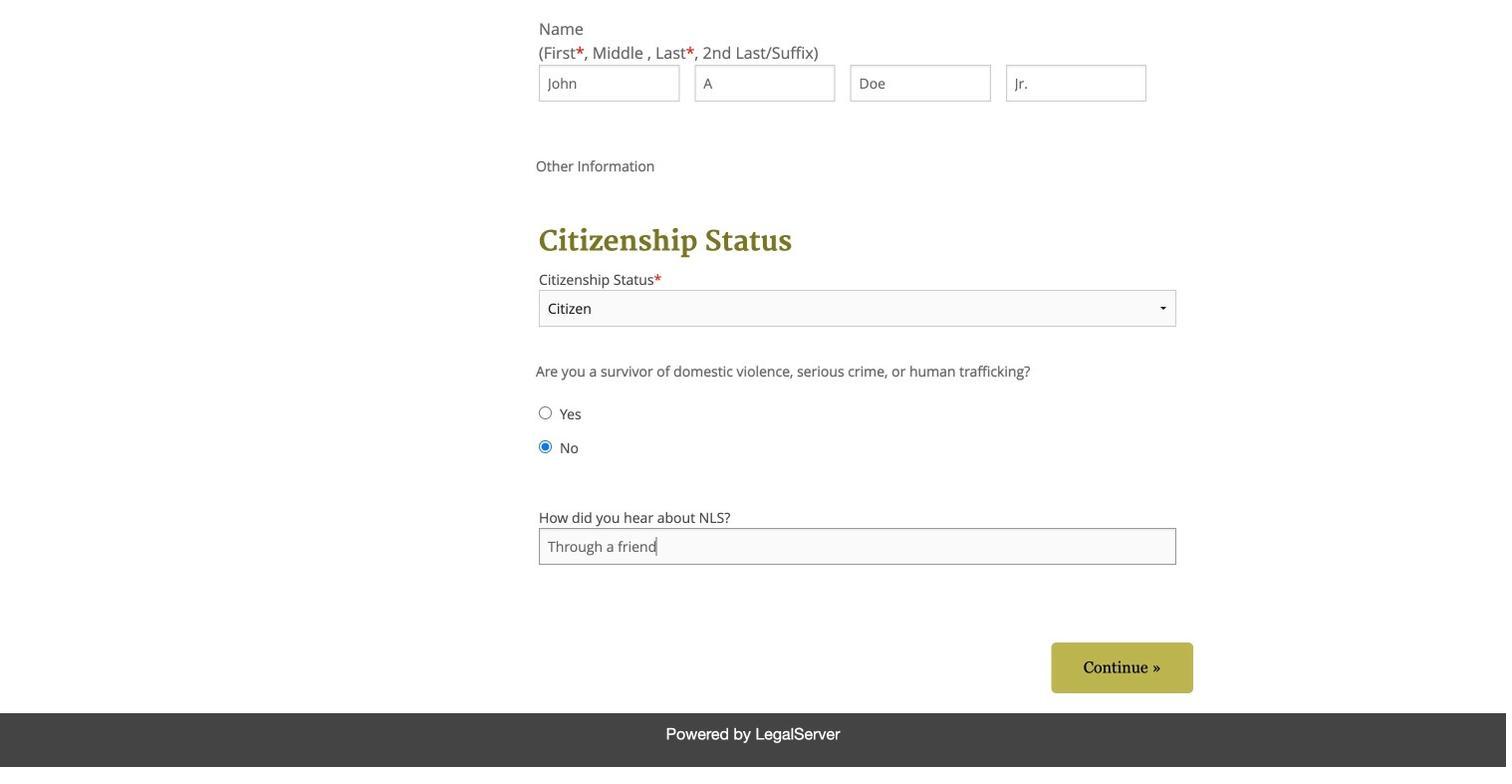 Task type: vqa. For each thing, say whether or not it's contained in the screenshot.
caret down image in the right of the page
no



Task type: describe. For each thing, give the bounding box(es) containing it.
First* text field
[[539, 65, 680, 102]]

Suffix text field
[[1006, 65, 1147, 102]]



Task type: locate. For each thing, give the bounding box(es) containing it.
Last* text field
[[850, 65, 991, 102]]

None radio
[[539, 407, 552, 420]]

None radio
[[539, 440, 552, 453]]

None text field
[[539, 528, 1177, 565]]

Middle text field
[[695, 65, 835, 102]]

Continue » submit
[[1052, 643, 1193, 694]]



